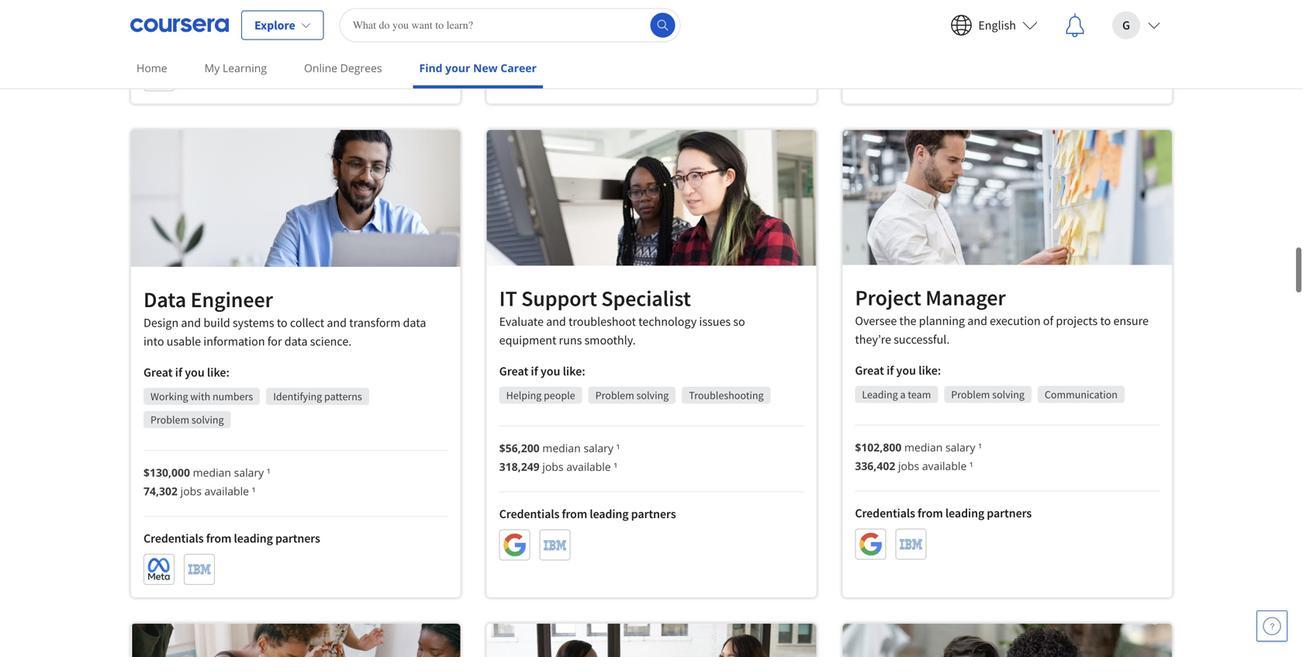 Task type: locate. For each thing, give the bounding box(es) containing it.
g button
[[1100, 0, 1173, 50]]

solving left troubleshooting
[[637, 389, 669, 403]]

0 horizontal spatial median
[[193, 465, 231, 480]]

What do you want to learn? text field
[[340, 8, 681, 42]]

troubleshoot
[[569, 314, 636, 330]]

2 horizontal spatial like:
[[919, 363, 941, 378]]

and
[[968, 313, 988, 329], [546, 314, 566, 330], [181, 315, 201, 330], [327, 315, 347, 330]]

problem
[[952, 388, 990, 402], [596, 389, 635, 403], [151, 413, 189, 427]]

2 horizontal spatial problem
[[952, 388, 990, 402]]

0 horizontal spatial great if you like:
[[144, 365, 230, 380]]

0 horizontal spatial if
[[175, 365, 182, 380]]

0 horizontal spatial available
[[205, 484, 249, 498]]

salary for design
[[234, 465, 264, 480]]

great if you like: up with
[[144, 365, 230, 380]]

available inside $102,800 median salary ¹ 336,402 jobs available ¹
[[922, 459, 967, 473]]

great up helping
[[499, 364, 529, 379]]

it support specialist image
[[487, 130, 817, 266]]

$102,800
[[855, 440, 902, 455]]

2 horizontal spatial median
[[905, 440, 943, 455]]

2 horizontal spatial great if you like:
[[855, 363, 941, 378]]

from
[[918, 18, 943, 34], [562, 19, 587, 35], [206, 37, 232, 53], [918, 506, 943, 521], [562, 506, 587, 522], [206, 531, 232, 546]]

problem for manager
[[952, 388, 990, 402]]

jobs inside $56,200 median salary ¹ 318,249 jobs available ¹
[[543, 460, 564, 474]]

credentials from leading partners
[[855, 18, 1032, 34], [499, 19, 676, 35], [144, 37, 320, 53], [855, 506, 1032, 521], [499, 506, 676, 522], [144, 531, 320, 546]]

jobs inside '$130,000 median salary ¹ 74,302 jobs available ¹'
[[181, 484, 202, 498]]

smoothly.
[[585, 333, 636, 348]]

1 horizontal spatial you
[[541, 364, 561, 379]]

manager
[[926, 284, 1006, 311]]

science.
[[310, 333, 352, 349]]

1 horizontal spatial great
[[499, 364, 529, 379]]

credentials from leading partners button
[[130, 0, 461, 104], [486, 0, 817, 104], [842, 0, 1173, 104]]

1 horizontal spatial available
[[567, 460, 611, 474]]

specialist
[[602, 285, 691, 312]]

2 horizontal spatial problem solving
[[952, 388, 1025, 402]]

salary inside '$130,000 median salary ¹ 74,302 jobs available ¹'
[[234, 465, 264, 480]]

1 horizontal spatial great if you like:
[[499, 364, 586, 379]]

like: up the numbers
[[207, 365, 230, 380]]

partners
[[987, 18, 1032, 34], [631, 19, 676, 35], [275, 37, 320, 53], [987, 506, 1032, 521], [631, 506, 676, 522], [275, 531, 320, 546]]

data
[[403, 315, 426, 330], [285, 333, 308, 349]]

1 horizontal spatial solving
[[637, 389, 669, 403]]

and down 'manager'
[[968, 313, 988, 329]]

318,249
[[499, 460, 540, 474]]

solving down 'working with numbers'
[[192, 413, 224, 427]]

english
[[979, 17, 1016, 33]]

0 horizontal spatial you
[[185, 365, 205, 380]]

great
[[855, 363, 884, 378], [499, 364, 529, 379], [144, 365, 173, 380]]

available inside $56,200 median salary ¹ 318,249 jobs available ¹
[[567, 460, 611, 474]]

2 horizontal spatial great
[[855, 363, 884, 378]]

equipment
[[499, 333, 557, 348]]

available inside '$130,000 median salary ¹ 74,302 jobs available ¹'
[[205, 484, 249, 498]]

problem solving
[[952, 388, 1025, 402], [596, 389, 669, 403], [151, 413, 224, 427]]

project manager oversee the planning and execution of projects to ensure they're successful.
[[855, 284, 1149, 347]]

¹
[[979, 440, 982, 455], [617, 441, 620, 456], [970, 459, 974, 473], [614, 460, 618, 474], [267, 465, 271, 480], [252, 484, 256, 498]]

team
[[908, 388, 931, 402]]

degrees
[[340, 61, 382, 75]]

they're
[[855, 332, 892, 347]]

jobs right 336,402
[[899, 459, 920, 473]]

leading
[[862, 388, 898, 402]]

1 horizontal spatial problem solving
[[596, 389, 669, 403]]

it support specialist evaluate and troubleshoot technology issues so equipment runs smoothly.
[[499, 285, 745, 348]]

of
[[1043, 313, 1054, 329]]

1 horizontal spatial salary
[[584, 441, 614, 456]]

1 horizontal spatial problem
[[596, 389, 635, 403]]

solving left communication
[[993, 388, 1025, 402]]

0 horizontal spatial solving
[[192, 413, 224, 427]]

0 horizontal spatial great
[[144, 365, 173, 380]]

data
[[144, 286, 186, 313]]

salary inside $56,200 median salary ¹ 318,249 jobs available ¹
[[584, 441, 614, 456]]

home
[[137, 61, 167, 75]]

to inside data engineer design and build systems to collect and transform data into usable information for data science.
[[277, 315, 288, 330]]

problem down the smoothly.
[[596, 389, 635, 403]]

available
[[922, 459, 967, 473], [567, 460, 611, 474], [205, 484, 249, 498]]

like: for specialist
[[563, 364, 586, 379]]

great up working
[[144, 365, 173, 380]]

median inside $102,800 median salary ¹ 336,402 jobs available ¹
[[905, 440, 943, 455]]

median inside '$130,000 median salary ¹ 74,302 jobs available ¹'
[[193, 465, 231, 480]]

you
[[897, 363, 916, 378], [541, 364, 561, 379], [185, 365, 205, 380]]

data right for on the left bottom of page
[[285, 333, 308, 349]]

0 horizontal spatial salary
[[234, 465, 264, 480]]

2 horizontal spatial available
[[922, 459, 967, 473]]

ensure
[[1114, 313, 1149, 329]]

2 horizontal spatial you
[[897, 363, 916, 378]]

jobs
[[899, 459, 920, 473], [543, 460, 564, 474], [181, 484, 202, 498]]

jobs right '74,302'
[[181, 484, 202, 498]]

find your new career link
[[413, 50, 543, 88]]

available right '74,302'
[[205, 484, 249, 498]]

jobs right 318,249
[[543, 460, 564, 474]]

data right transform
[[403, 315, 426, 330]]

available right 336,402
[[922, 459, 967, 473]]

you up with
[[185, 365, 205, 380]]

1 vertical spatial data
[[285, 333, 308, 349]]

1 horizontal spatial if
[[531, 364, 538, 379]]

$102,800 median salary ¹ 336,402 jobs available ¹
[[855, 440, 982, 473]]

2 horizontal spatial jobs
[[899, 459, 920, 473]]

available right 318,249
[[567, 460, 611, 474]]

technology
[[639, 314, 697, 330]]

problem solving down with
[[151, 413, 224, 427]]

median for oversee
[[905, 440, 943, 455]]

and inside it support specialist evaluate and troubleshoot technology issues so equipment runs smoothly.
[[546, 314, 566, 330]]

0 horizontal spatial like:
[[207, 365, 230, 380]]

2 horizontal spatial credentials from leading partners button
[[842, 0, 1173, 104]]

data engineer design and build systems to collect and transform data into usable information for data science.
[[144, 286, 426, 349]]

0 horizontal spatial data
[[285, 333, 308, 349]]

problem right team
[[952, 388, 990, 402]]

like: up team
[[919, 363, 941, 378]]

jobs for specialist
[[543, 460, 564, 474]]

2 horizontal spatial solving
[[993, 388, 1025, 402]]

people
[[544, 389, 575, 403]]

you up people on the bottom left of page
[[541, 364, 561, 379]]

if up the leading a team
[[887, 363, 894, 378]]

and inside project manager oversee the planning and execution of projects to ensure they're successful.
[[968, 313, 988, 329]]

problem solving for manager
[[952, 388, 1025, 402]]

$56,200
[[499, 441, 540, 456]]

like: for design
[[207, 365, 230, 380]]

support
[[522, 285, 597, 312]]

great if you like: up helping people
[[499, 364, 586, 379]]

it
[[499, 285, 517, 312]]

projects
[[1056, 313, 1098, 329]]

to
[[1101, 313, 1111, 329], [277, 315, 288, 330]]

if
[[887, 363, 894, 378], [531, 364, 538, 379], [175, 365, 182, 380]]

great if you like: up the leading a team
[[855, 363, 941, 378]]

transform
[[349, 315, 401, 330]]

like: for oversee
[[919, 363, 941, 378]]

to up for on the left bottom of page
[[277, 315, 288, 330]]

salary
[[946, 440, 976, 455], [584, 441, 614, 456], [234, 465, 264, 480]]

systems
[[233, 315, 274, 330]]

0 horizontal spatial jobs
[[181, 484, 202, 498]]

1 horizontal spatial credentials from leading partners button
[[486, 0, 817, 104]]

0 vertical spatial data
[[403, 315, 426, 330]]

1 horizontal spatial to
[[1101, 313, 1111, 329]]

1 horizontal spatial median
[[543, 441, 581, 456]]

median right "$56,200"
[[543, 441, 581, 456]]

you up a
[[897, 363, 916, 378]]

problem down working
[[151, 413, 189, 427]]

if up working
[[175, 365, 182, 380]]

you for specialist
[[541, 364, 561, 379]]

to left ensure
[[1101, 313, 1111, 329]]

coursera image
[[130, 13, 229, 38]]

great if you like: for oversee
[[855, 363, 941, 378]]

great up leading
[[855, 363, 884, 378]]

great for data
[[144, 365, 173, 380]]

0 horizontal spatial credentials from leading partners button
[[130, 0, 461, 104]]

if up helping people
[[531, 364, 538, 379]]

median right $130,000
[[193, 465, 231, 480]]

problem solving right team
[[952, 388, 1025, 402]]

great if you like:
[[855, 363, 941, 378], [499, 364, 586, 379], [144, 365, 230, 380]]

issues
[[699, 314, 731, 330]]

like: up people on the bottom left of page
[[563, 364, 586, 379]]

1 horizontal spatial jobs
[[543, 460, 564, 474]]

salary inside $102,800 median salary ¹ 336,402 jobs available ¹
[[946, 440, 976, 455]]

if for specialist
[[531, 364, 538, 379]]

0 horizontal spatial to
[[277, 315, 288, 330]]

2 credentials from leading partners button from the left
[[486, 0, 817, 104]]

solving
[[993, 388, 1025, 402], [637, 389, 669, 403], [192, 413, 224, 427]]

problem solving down the smoothly.
[[596, 389, 669, 403]]

credentials
[[855, 18, 916, 34], [499, 19, 560, 35], [144, 37, 204, 53], [855, 506, 916, 521], [499, 506, 560, 522], [144, 531, 204, 546]]

available for design
[[205, 484, 249, 498]]

into
[[144, 333, 164, 349]]

usable
[[167, 333, 201, 349]]

helping
[[506, 389, 542, 403]]

project
[[855, 284, 922, 311]]

2 horizontal spatial if
[[887, 363, 894, 378]]

so
[[733, 314, 745, 330]]

1 horizontal spatial like:
[[563, 364, 586, 379]]

median right $102,800
[[905, 440, 943, 455]]

troubleshooting
[[689, 389, 764, 403]]

salary for oversee
[[946, 440, 976, 455]]

and down support
[[546, 314, 566, 330]]

explore
[[255, 17, 295, 33]]

median inside $56,200 median salary ¹ 318,249 jobs available ¹
[[543, 441, 581, 456]]

leading
[[946, 18, 985, 34], [590, 19, 629, 35], [234, 37, 273, 53], [946, 506, 985, 521], [590, 506, 629, 522], [234, 531, 273, 546]]

None search field
[[340, 8, 681, 42]]

engineer
[[191, 286, 273, 313]]

jobs inside $102,800 median salary ¹ 336,402 jobs available ¹
[[899, 459, 920, 473]]

like:
[[919, 363, 941, 378], [563, 364, 586, 379], [207, 365, 230, 380]]

2 horizontal spatial salary
[[946, 440, 976, 455]]

74,302
[[144, 484, 178, 498]]



Task type: vqa. For each thing, say whether or not it's contained in the screenshot.
5
no



Task type: describe. For each thing, give the bounding box(es) containing it.
find your new career
[[419, 61, 537, 75]]

numbers
[[213, 389, 253, 403]]

helping people
[[506, 389, 575, 403]]

working
[[151, 389, 188, 403]]

you for design
[[185, 365, 205, 380]]

and up usable
[[181, 315, 201, 330]]

for
[[268, 333, 282, 349]]

$56,200 median salary ¹ 318,249 jobs available ¹
[[499, 441, 620, 474]]

great if you like: for design
[[144, 365, 230, 380]]

help center image
[[1263, 617, 1282, 636]]

find
[[419, 61, 443, 75]]

to inside project manager oversee the planning and execution of projects to ensure they're successful.
[[1101, 313, 1111, 329]]

data engineer role image
[[131, 130, 461, 267]]

3 credentials from leading partners button from the left
[[842, 0, 1173, 104]]

career
[[501, 61, 537, 75]]

explore button
[[241, 10, 324, 40]]

my learning
[[205, 61, 267, 75]]

my learning link
[[198, 50, 273, 85]]

and up science.
[[327, 315, 347, 330]]

execution
[[990, 313, 1041, 329]]

evaluate
[[499, 314, 544, 330]]

information
[[204, 333, 265, 349]]

online
[[304, 61, 338, 75]]

you for oversee
[[897, 363, 916, 378]]

0 horizontal spatial problem solving
[[151, 413, 224, 427]]

median for specialist
[[543, 441, 581, 456]]

planning
[[919, 313, 965, 329]]

if for oversee
[[887, 363, 894, 378]]

leading a team
[[862, 388, 931, 402]]

problem for support
[[596, 389, 635, 403]]

english button
[[938, 0, 1051, 50]]

with
[[190, 389, 210, 403]]

home link
[[130, 50, 174, 85]]

1 horizontal spatial data
[[403, 315, 426, 330]]

a
[[900, 388, 906, 402]]

your
[[446, 61, 471, 75]]

available for specialist
[[567, 460, 611, 474]]

identifying patterns
[[273, 389, 362, 403]]

online degrees link
[[298, 50, 388, 85]]

solving for it support specialist
[[637, 389, 669, 403]]

jobs for oversee
[[899, 459, 920, 473]]

successful.
[[894, 332, 950, 347]]

jobs for design
[[181, 484, 202, 498]]

project manager image
[[843, 130, 1172, 265]]

available for oversee
[[922, 459, 967, 473]]

median for design
[[193, 465, 231, 480]]

online degrees
[[304, 61, 382, 75]]

0 horizontal spatial problem
[[151, 413, 189, 427]]

solving for project manager
[[993, 388, 1025, 402]]

working with numbers
[[151, 389, 253, 403]]

great for it
[[499, 364, 529, 379]]

learning
[[223, 61, 267, 75]]

collect
[[290, 315, 324, 330]]

g
[[1123, 17, 1131, 33]]

oversee
[[855, 313, 897, 329]]

336,402
[[855, 459, 896, 473]]

the
[[900, 313, 917, 329]]

my
[[205, 61, 220, 75]]

patterns
[[324, 389, 362, 403]]

great if you like: for specialist
[[499, 364, 586, 379]]

communication
[[1045, 388, 1118, 402]]

$130,000
[[144, 465, 190, 480]]

identifying
[[273, 389, 322, 403]]

problem solving for support
[[596, 389, 669, 403]]

$130,000 median salary ¹ 74,302 jobs available ¹
[[144, 465, 271, 498]]

great for project
[[855, 363, 884, 378]]

build
[[204, 315, 230, 330]]

1 credentials from leading partners button from the left
[[130, 0, 461, 104]]

if for design
[[175, 365, 182, 380]]

salary for specialist
[[584, 441, 614, 456]]

runs
[[559, 333, 582, 348]]

new
[[473, 61, 498, 75]]

design
[[144, 315, 179, 330]]



